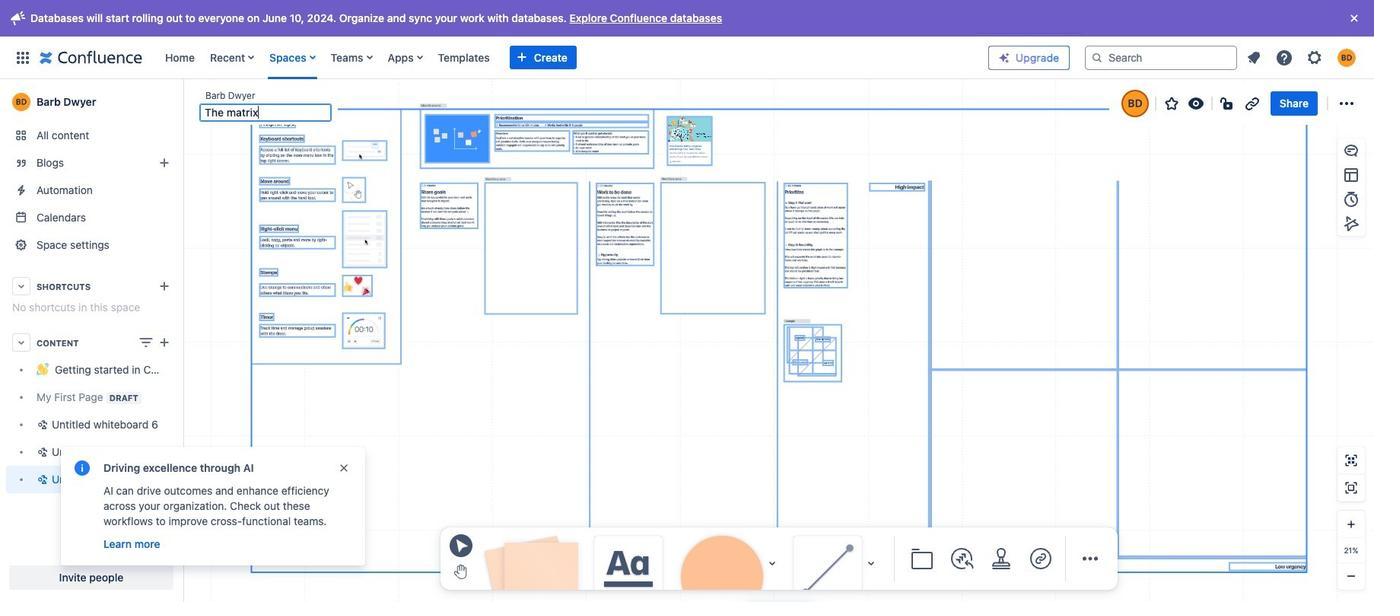 Task type: locate. For each thing, give the bounding box(es) containing it.
search image
[[1091, 51, 1104, 64]]

help icon image
[[1276, 48, 1294, 67]]

0 horizontal spatial list
[[158, 36, 977, 79]]

list for premium image
[[1241, 44, 1366, 71]]

appswitcher icon image
[[14, 48, 32, 67]]

add shortcut image
[[155, 277, 174, 295]]

change view image
[[137, 333, 155, 352]]

None search field
[[1085, 45, 1238, 70]]

your profile and preferences image
[[1338, 48, 1356, 67]]

confluence image
[[40, 48, 142, 67], [40, 48, 142, 67]]

star image
[[1163, 94, 1181, 113]]

create image
[[155, 333, 174, 352]]

dismiss image
[[338, 462, 350, 474]]

banner
[[0, 33, 1375, 82]]

tree inside space "element"
[[6, 356, 177, 493]]

stop watching image
[[1187, 94, 1206, 113]]

1 horizontal spatial list
[[1241, 44, 1366, 71]]

tree
[[6, 356, 177, 493]]

list
[[158, 36, 977, 79], [1241, 44, 1366, 71]]

alert
[[9, 6, 1367, 30]]

Untitled whiteboard field
[[200, 105, 331, 120]]



Task type: vqa. For each thing, say whether or not it's contained in the screenshot.
list item on the top
no



Task type: describe. For each thing, give the bounding box(es) containing it.
global element
[[9, 36, 977, 79]]

close image
[[1346, 9, 1364, 27]]

notification icon image
[[1245, 48, 1264, 67]]

info image
[[73, 459, 91, 477]]

Search field
[[1085, 45, 1238, 70]]

space element
[[0, 79, 183, 602]]

copy link image
[[1244, 94, 1262, 113]]

more actions image
[[1338, 94, 1356, 113]]

settings icon image
[[1306, 48, 1324, 67]]

no restrictions image
[[1219, 94, 1237, 113]]

premium image
[[999, 52, 1011, 64]]

collapse sidebar image
[[166, 75, 199, 129]]

create a blog image
[[155, 154, 174, 172]]

list for appswitcher icon
[[158, 36, 977, 79]]



